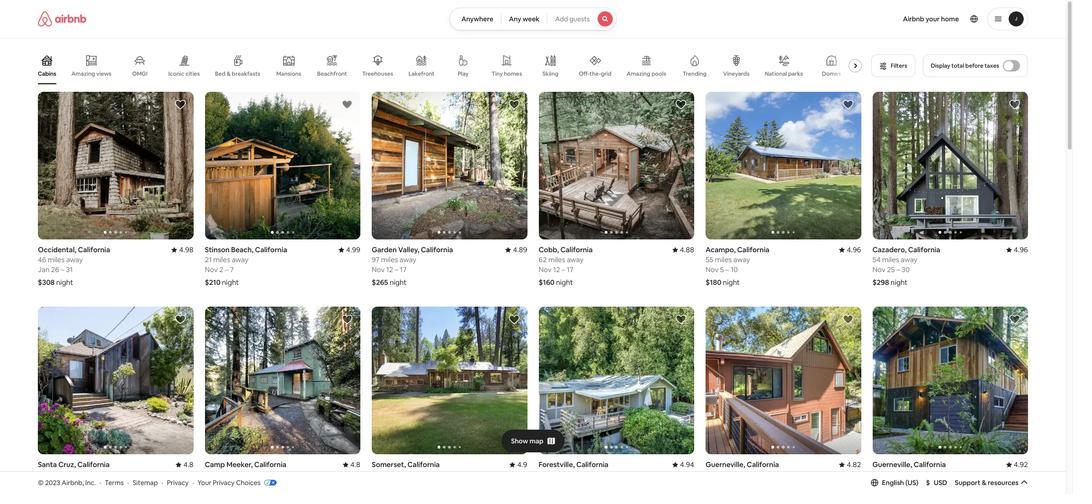 Task type: describe. For each thing, give the bounding box(es) containing it.
miles inside somerset, california 97 miles away
[[381, 471, 398, 480]]

7
[[230, 265, 234, 274]]

miles inside guerneville, california 51 miles away
[[714, 471, 731, 480]]

acampo, california 55 miles away nov 5 – 10 $180 night
[[706, 245, 770, 287]]

inc.
[[85, 479, 96, 487]]

$210
[[205, 278, 221, 287]]

english (us)
[[882, 479, 919, 487]]

terms · sitemap · privacy ·
[[105, 479, 194, 487]]

away inside "stinson beach, california 21 miles away nov 2 – 7 $210 night"
[[232, 255, 249, 264]]

airbnb your home link
[[898, 9, 965, 29]]

add to wishlist: stinson beach, california image
[[342, 99, 353, 110]]

4.88
[[680, 245, 695, 254]]

2 privacy from the left
[[213, 479, 235, 487]]

2
[[219, 265, 223, 274]]

$160
[[539, 278, 555, 287]]

total
[[952, 62, 965, 70]]

support
[[955, 479, 981, 487]]

away inside the camp meeker, california 48 miles away nov 12 – 17
[[233, 471, 250, 480]]

bed
[[215, 70, 226, 78]]

santa cruz, california 73 miles away nov 5 – 10
[[38, 461, 110, 489]]

nov inside "stinson beach, california 21 miles away nov 2 – 7 $210 night"
[[205, 265, 218, 274]]

4.89
[[513, 245, 528, 254]]

© 2023 airbnb, inc. ·
[[38, 479, 101, 487]]

4.99 out of 5 average rating image
[[339, 245, 361, 254]]

12 for garden valley, california 97 miles away nov 12 – 17 $265 night
[[386, 265, 393, 274]]

$308
[[38, 278, 55, 287]]

any week
[[509, 15, 540, 23]]

48
[[205, 471, 213, 480]]

stinson beach, california 21 miles away nov 2 – 7 $210 night
[[205, 245, 287, 287]]

4.88 out of 5 average rating image
[[673, 245, 695, 254]]

55
[[706, 255, 714, 264]]

california inside acampo, california 55 miles away nov 5 – 10 $180 night
[[738, 245, 770, 254]]

miles inside santa cruz, california 73 miles away nov 5 – 10
[[47, 471, 64, 480]]

3 · from the left
[[162, 479, 163, 487]]

4.8 for camp meeker, california 48 miles away nov 12 – 17
[[350, 461, 361, 470]]

4.92
[[1014, 461, 1029, 470]]

night for $180
[[723, 278, 740, 287]]

profile element
[[628, 0, 1029, 38]]

bed & breakfasts
[[215, 70, 260, 78]]

the-
[[590, 70, 601, 78]]

4.96 out of 5 average rating image for cazadero, california 54 miles away nov 25 – 30 $298 night
[[1007, 245, 1029, 254]]

miles inside occidental, california 46 miles away jan 26 – 31 $308 night
[[48, 255, 65, 264]]

73
[[38, 471, 46, 480]]

– inside guerneville, california 53 miles away nov 13 – 18
[[896, 480, 899, 489]]

©
[[38, 479, 44, 487]]

show
[[511, 437, 528, 446]]

california inside guerneville, california 53 miles away nov 13 – 18
[[914, 461, 946, 470]]

$298
[[873, 278, 890, 287]]

none search field containing anywhere
[[450, 8, 617, 30]]

any week button
[[501, 8, 548, 30]]

& for bed
[[227, 70, 231, 78]]

terms
[[105, 479, 124, 487]]

guests
[[570, 15, 590, 23]]

21
[[205, 255, 212, 264]]

10 inside santa cruz, california 73 miles away nov 5 – 10
[[63, 480, 70, 489]]

cobb, california 62 miles away nov 12 – 17 $160 night
[[539, 245, 593, 287]]

away inside occidental, california 46 miles away jan 26 – 31 $308 night
[[66, 255, 83, 264]]

& for support
[[982, 479, 987, 487]]

nov inside garden valley, california 97 miles away nov 12 – 17 $265 night
[[372, 265, 385, 274]]

somerset,
[[372, 461, 406, 470]]

support & resources button
[[955, 479, 1029, 487]]

forestville,
[[539, 461, 575, 470]]

california inside cazadero, california 54 miles away nov 25 – 30 $298 night
[[909, 245, 941, 254]]

4.82
[[847, 461, 862, 470]]

english (us) button
[[871, 479, 919, 487]]

forestville, california 51 miles away
[[539, 461, 609, 480]]

california inside garden valley, california 97 miles away nov 12 – 17 $265 night
[[421, 245, 453, 254]]

away inside guerneville, california 51 miles away
[[733, 471, 750, 480]]

night for $308
[[56, 278, 73, 287]]

away inside cazadero, california 54 miles away nov 25 – 30 $298 night
[[901, 255, 918, 264]]

home
[[941, 15, 959, 23]]

valley,
[[398, 245, 420, 254]]

acampo,
[[706, 245, 736, 254]]

sitemap link
[[133, 479, 158, 487]]

miles inside garden valley, california 97 miles away nov 12 – 17 $265 night
[[381, 255, 398, 264]]

$180
[[706, 278, 722, 287]]

iconic cities
[[168, 70, 200, 78]]

stinson
[[205, 245, 230, 254]]

night for $298
[[891, 278, 908, 287]]

4.96 for cazadero, california 54 miles away nov 25 – 30 $298 night
[[1014, 245, 1029, 254]]

occidental, california 46 miles away jan 26 – 31 $308 night
[[38, 245, 110, 287]]

sitemap
[[133, 479, 158, 487]]

4.8 out of 5 average rating image for santa cruz, california
[[176, 461, 194, 470]]

beach,
[[231, 245, 254, 254]]

occidental,
[[38, 245, 76, 254]]

add to wishlist: garden valley, california image
[[509, 99, 520, 110]]

– inside cobb, california 62 miles away nov 12 – 17 $160 night
[[562, 265, 565, 274]]

add
[[555, 15, 568, 23]]

4.82 out of 5 average rating image
[[840, 461, 862, 470]]

62
[[539, 255, 547, 264]]

california inside santa cruz, california 73 miles away nov 5 – 10
[[77, 461, 110, 470]]

filters
[[891, 62, 908, 70]]

4.8 for santa cruz, california 73 miles away nov 5 – 10
[[183, 461, 194, 470]]

add to wishlist: santa cruz, california image
[[175, 314, 186, 326]]

map
[[530, 437, 544, 446]]

guerneville, for 53
[[873, 461, 913, 470]]

4.9 out of 5 average rating image
[[510, 461, 528, 470]]

4.98
[[179, 245, 194, 254]]

support & resources
[[955, 479, 1019, 487]]

santa
[[38, 461, 57, 470]]

your
[[198, 479, 211, 487]]

away inside forestville, california 51 miles away
[[566, 471, 583, 480]]

off-
[[579, 70, 590, 78]]

amazing for amazing pools
[[627, 70, 651, 78]]

add to wishlist: guerneville, california image for 51 miles away
[[843, 314, 854, 326]]

nov inside cazadero, california 54 miles away nov 25 – 30 $298 night
[[873, 265, 886, 274]]

97 inside garden valley, california 97 miles away nov 12 – 17 $265 night
[[372, 255, 380, 264]]

anywhere
[[462, 15, 494, 23]]

miles inside forestville, california 51 miles away
[[547, 471, 564, 480]]

53
[[873, 471, 881, 480]]

garden valley, california 97 miles away nov 12 – 17 $265 night
[[372, 245, 453, 287]]

pools
[[652, 70, 667, 78]]

airbnb
[[903, 15, 925, 23]]

4.98 out of 5 average rating image
[[172, 245, 194, 254]]

miles inside the camp meeker, california 48 miles away nov 12 – 17
[[215, 471, 232, 480]]

4.96 for acampo, california 55 miles away nov 5 – 10 $180 night
[[847, 245, 862, 254]]

46
[[38, 255, 46, 264]]

4.89 out of 5 average rating image
[[506, 245, 528, 254]]

12 inside cobb, california 62 miles away nov 12 – 17 $160 night
[[553, 265, 560, 274]]

airbnb,
[[62, 479, 84, 487]]

51 for guerneville, california 51 miles away
[[706, 471, 713, 480]]

california inside "stinson beach, california 21 miles away nov 2 – 7 $210 night"
[[255, 245, 287, 254]]

4.92 out of 5 average rating image
[[1007, 461, 1029, 470]]

week
[[523, 15, 540, 23]]

night for $160
[[556, 278, 573, 287]]

california inside forestville, california 51 miles away
[[577, 461, 609, 470]]

california inside guerneville, california 51 miles away
[[747, 461, 779, 470]]

1 · from the left
[[100, 479, 101, 487]]

31
[[66, 265, 73, 274]]

somerset, california 97 miles away
[[372, 461, 440, 480]]

your privacy choices link
[[198, 479, 277, 488]]



Task type: vqa. For each thing, say whether or not it's contained in the screenshot.


Task type: locate. For each thing, give the bounding box(es) containing it.
10 down acampo,
[[731, 265, 738, 274]]

views
[[96, 70, 112, 78]]

1 4.8 out of 5 average rating image from the left
[[176, 461, 194, 470]]

· left privacy link
[[162, 479, 163, 487]]

guerneville, inside guerneville, california 53 miles away nov 13 – 18
[[873, 461, 913, 470]]

night inside garden valley, california 97 miles away nov 12 – 17 $265 night
[[390, 278, 407, 287]]

4.8 up privacy link
[[183, 461, 194, 470]]

nov down 55
[[706, 265, 719, 274]]

cruz,
[[58, 461, 76, 470]]

0 horizontal spatial 4.96
[[847, 245, 862, 254]]

12 inside the camp meeker, california 48 miles away nov 12 – 17
[[219, 480, 226, 489]]

· left your
[[192, 479, 194, 487]]

guerneville, california 53 miles away nov 13 – 18
[[873, 461, 946, 489]]

· right 'terms' on the bottom left of the page
[[127, 479, 129, 487]]

1 horizontal spatial privacy
[[213, 479, 235, 487]]

17 for camp meeker, california 48 miles away nov 12 – 17
[[233, 480, 240, 489]]

4.96
[[847, 245, 862, 254], [1014, 245, 1029, 254]]

51 for forestville, california 51 miles away
[[539, 471, 546, 480]]

1 horizontal spatial 17
[[400, 265, 407, 274]]

cobb,
[[539, 245, 559, 254]]

night inside acampo, california 55 miles away nov 5 – 10 $180 night
[[723, 278, 740, 287]]

12 for camp meeker, california 48 miles away nov 12 – 17
[[219, 480, 226, 489]]

1 horizontal spatial add to wishlist: guerneville, california image
[[1010, 314, 1021, 326]]

12 right your
[[219, 480, 226, 489]]

before
[[966, 62, 984, 70]]

97
[[372, 255, 380, 264], [372, 471, 380, 480]]

4 · from the left
[[192, 479, 194, 487]]

2 horizontal spatial 17
[[567, 265, 574, 274]]

0 horizontal spatial 17
[[233, 480, 240, 489]]

cazadero, california 54 miles away nov 25 – 30 $298 night
[[873, 245, 941, 287]]

parks
[[789, 70, 803, 78]]

– inside occidental, california 46 miles away jan 26 – 31 $308 night
[[61, 265, 64, 274]]

– inside cazadero, california 54 miles away nov 25 – 30 $298 night
[[897, 265, 900, 274]]

0 vertical spatial &
[[227, 70, 231, 78]]

1 horizontal spatial 10
[[731, 265, 738, 274]]

4.8 out of 5 average rating image
[[176, 461, 194, 470], [343, 461, 361, 470]]

1 horizontal spatial &
[[982, 479, 987, 487]]

2 horizontal spatial 12
[[553, 265, 560, 274]]

filters button
[[872, 54, 916, 77]]

30
[[902, 265, 910, 274]]

miles inside cobb, california 62 miles away nov 12 – 17 $160 night
[[549, 255, 566, 264]]

nov inside the camp meeker, california 48 miles away nov 12 – 17
[[205, 480, 218, 489]]

– inside acampo, california 55 miles away nov 5 – 10 $180 night
[[726, 265, 729, 274]]

california inside somerset, california 97 miles away
[[408, 461, 440, 470]]

1 privacy from the left
[[167, 479, 189, 487]]

51
[[539, 471, 546, 480], [706, 471, 713, 480]]

night inside cazadero, california 54 miles away nov 25 – 30 $298 night
[[891, 278, 908, 287]]

nov left 2 on the bottom left of page
[[205, 265, 218, 274]]

0 horizontal spatial 5
[[52, 480, 56, 489]]

17 for garden valley, california 97 miles away nov 12 – 17 $265 night
[[400, 265, 407, 274]]

skiing
[[543, 70, 559, 78]]

10 right 2023
[[63, 480, 70, 489]]

add to wishlist: cobb, california image
[[676, 99, 687, 110]]

2 4.8 from the left
[[350, 461, 361, 470]]

guerneville, california 51 miles away
[[706, 461, 779, 480]]

amazing views
[[71, 70, 112, 78]]

miles inside "stinson beach, california 21 miles away nov 2 – 7 $210 night"
[[213, 255, 230, 264]]

1 horizontal spatial 4.8 out of 5 average rating image
[[343, 461, 361, 470]]

add to wishlist: somerset, california image
[[509, 314, 520, 326]]

nov down the 48
[[205, 480, 218, 489]]

1 add to wishlist: guerneville, california image from the left
[[843, 314, 854, 326]]

group
[[38, 47, 866, 84], [38, 92, 194, 240], [205, 92, 361, 240], [372, 92, 528, 240], [539, 92, 695, 240], [706, 92, 862, 240], [873, 92, 1029, 240], [38, 307, 194, 455], [205, 307, 361, 455], [372, 307, 528, 455], [539, 307, 695, 455], [706, 307, 862, 455], [873, 307, 1029, 455]]

display
[[931, 62, 951, 70]]

5 night from the left
[[723, 278, 740, 287]]

17 inside cobb, california 62 miles away nov 12 – 17 $160 night
[[567, 265, 574, 274]]

1 horizontal spatial 4.96 out of 5 average rating image
[[1007, 245, 1029, 254]]

privacy left your
[[167, 479, 189, 487]]

1 horizontal spatial 4.8
[[350, 461, 361, 470]]

amazing
[[71, 70, 95, 78], [627, 70, 651, 78]]

guerneville, for 51
[[706, 461, 746, 470]]

4.99
[[346, 245, 361, 254]]

1 guerneville, from the left
[[706, 461, 746, 470]]

miles inside cazadero, california 54 miles away nov 25 – 30 $298 night
[[883, 255, 900, 264]]

away
[[66, 255, 83, 264], [232, 255, 249, 264], [400, 255, 417, 264], [567, 255, 584, 264], [734, 255, 751, 264], [901, 255, 918, 264], [66, 471, 83, 480], [233, 471, 250, 480], [400, 471, 417, 480], [566, 471, 583, 480], [733, 471, 750, 480], [901, 471, 918, 480]]

0 horizontal spatial 4.8
[[183, 461, 194, 470]]

guerneville, up english
[[873, 461, 913, 470]]

add to wishlist: cazadero, california image
[[1010, 99, 1021, 110]]

0 horizontal spatial add to wishlist: guerneville, california image
[[843, 314, 854, 326]]

97 inside somerset, california 97 miles away
[[372, 471, 380, 480]]

night down 31
[[56, 278, 73, 287]]

1 vertical spatial &
[[982, 479, 987, 487]]

2 4.96 out of 5 average rating image from the left
[[1007, 245, 1029, 254]]

0 vertical spatial 5
[[720, 265, 724, 274]]

california inside occidental, california 46 miles away jan 26 – 31 $308 night
[[78, 245, 110, 254]]

tiny homes
[[492, 70, 522, 78]]

english
[[882, 479, 904, 487]]

2023
[[45, 479, 60, 487]]

5 right ©
[[52, 480, 56, 489]]

6 night from the left
[[891, 278, 908, 287]]

away inside santa cruz, california 73 miles away nov 5 – 10
[[66, 471, 83, 480]]

guerneville, inside guerneville, california 51 miles away
[[706, 461, 746, 470]]

1 night from the left
[[56, 278, 73, 287]]

nov inside acampo, california 55 miles away nov 5 – 10 $180 night
[[706, 265, 719, 274]]

add to wishlist: guerneville, california image for 53 miles away
[[1010, 314, 1021, 326]]

nov down 62
[[539, 265, 552, 274]]

domes
[[822, 70, 841, 78]]

breakfasts
[[232, 70, 260, 78]]

add to wishlist: camp meeker, california image
[[342, 314, 353, 326]]

nov inside cobb, california 62 miles away nov 12 – 17 $160 night
[[539, 265, 552, 274]]

privacy right your
[[213, 479, 235, 487]]

$265
[[372, 278, 388, 287]]

night right $160
[[556, 278, 573, 287]]

& inside "group"
[[227, 70, 231, 78]]

1 vertical spatial 5
[[52, 480, 56, 489]]

5 inside acampo, california 55 miles away nov 5 – 10 $180 night
[[720, 265, 724, 274]]

5 up $180
[[720, 265, 724, 274]]

0 vertical spatial 10
[[731, 265, 738, 274]]

add to wishlist: occidental, california image
[[175, 99, 186, 110]]

26
[[51, 265, 59, 274]]

4.8 out of 5 average rating image up privacy link
[[176, 461, 194, 470]]

nov up $265
[[372, 265, 385, 274]]

– inside garden valley, california 97 miles away nov 12 – 17 $265 night
[[395, 265, 398, 274]]

1 horizontal spatial 4.96
[[1014, 245, 1029, 254]]

1 vertical spatial 97
[[372, 471, 380, 480]]

12 inside garden valley, california 97 miles away nov 12 – 17 $265 night
[[386, 265, 393, 274]]

garden
[[372, 245, 397, 254]]

away inside acampo, california 55 miles away nov 5 – 10 $180 night
[[734, 255, 751, 264]]

1 horizontal spatial 5
[[720, 265, 724, 274]]

0 horizontal spatial 4.96 out of 5 average rating image
[[840, 245, 862, 254]]

cities
[[186, 70, 200, 78]]

california inside cobb, california 62 miles away nov 12 – 17 $160 night
[[561, 245, 593, 254]]

away inside somerset, california 97 miles away
[[400, 471, 417, 480]]

1 horizontal spatial 12
[[386, 265, 393, 274]]

4.96 out of 5 average rating image
[[840, 245, 862, 254], [1007, 245, 1029, 254]]

national
[[765, 70, 787, 78]]

1 vertical spatial 10
[[63, 480, 70, 489]]

4.8 out of 5 average rating image left somerset,
[[343, 461, 361, 470]]

4 night from the left
[[556, 278, 573, 287]]

play
[[458, 70, 469, 78]]

nov down 53
[[873, 480, 886, 489]]

25
[[887, 265, 895, 274]]

51 inside guerneville, california 51 miles away
[[706, 471, 713, 480]]

4.94 out of 5 average rating image
[[673, 461, 695, 470]]

miles inside guerneville, california 53 miles away nov 13 – 18
[[882, 471, 899, 480]]

1 4.96 from the left
[[847, 245, 862, 254]]

10 inside acampo, california 55 miles away nov 5 – 10 $180 night
[[731, 265, 738, 274]]

meeker,
[[227, 461, 253, 470]]

vineyards
[[723, 70, 750, 78]]

5 inside santa cruz, california 73 miles away nov 5 – 10
[[52, 480, 56, 489]]

night down "30"
[[891, 278, 908, 287]]

0 horizontal spatial 4.8 out of 5 average rating image
[[176, 461, 194, 470]]

iconic
[[168, 70, 184, 78]]

your
[[926, 15, 940, 23]]

54
[[873, 255, 881, 264]]

add to wishlist: forestville, california image
[[676, 314, 687, 326]]

2 guerneville, from the left
[[873, 461, 913, 470]]

privacy
[[167, 479, 189, 487], [213, 479, 235, 487]]

amazing for amazing views
[[71, 70, 95, 78]]

night down the 7
[[222, 278, 239, 287]]

nov down 54
[[873, 265, 886, 274]]

$ usd
[[926, 479, 948, 487]]

taxes
[[985, 62, 1000, 70]]

night right $265
[[390, 278, 407, 287]]

2 97 from the top
[[372, 471, 380, 480]]

12 up $265
[[386, 265, 393, 274]]

17 inside garden valley, california 97 miles away nov 12 – 17 $265 night
[[400, 265, 407, 274]]

– inside the camp meeker, california 48 miles away nov 12 – 17
[[228, 480, 231, 489]]

night inside "stinson beach, california 21 miles away nov 2 – 7 $210 night"
[[222, 278, 239, 287]]

group containing amazing views
[[38, 47, 866, 84]]

3 night from the left
[[390, 278, 407, 287]]

1 horizontal spatial guerneville,
[[873, 461, 913, 470]]

trending
[[683, 70, 707, 78]]

beachfront
[[317, 70, 347, 78]]

4.94
[[680, 461, 695, 470]]

2 add to wishlist: guerneville, california image from the left
[[1010, 314, 1021, 326]]

2 4.96 from the left
[[1014, 245, 1029, 254]]

0 horizontal spatial 51
[[539, 471, 546, 480]]

1 97 from the top
[[372, 255, 380, 264]]

add to wishlist: acampo, california image
[[843, 99, 854, 110]]

1 4.8 from the left
[[183, 461, 194, 470]]

miles inside acampo, california 55 miles away nov 5 – 10 $180 night
[[715, 255, 732, 264]]

4.8 left somerset,
[[350, 461, 361, 470]]

– inside santa cruz, california 73 miles away nov 5 – 10
[[58, 480, 61, 489]]

lakefront
[[409, 70, 435, 78]]

4.96 out of 5 average rating image for acampo, california 55 miles away nov 5 – 10 $180 night
[[840, 245, 862, 254]]

national parks
[[765, 70, 803, 78]]

12 up $160
[[553, 265, 560, 274]]

– inside "stinson beach, california 21 miles away nov 2 – 7 $210 night"
[[225, 265, 229, 274]]

away inside guerneville, california 53 miles away nov 13 – 18
[[901, 471, 918, 480]]

california inside the camp meeker, california 48 miles away nov 12 – 17
[[254, 461, 287, 470]]

& right support
[[982, 479, 987, 487]]

None search field
[[450, 8, 617, 30]]

nov
[[205, 265, 218, 274], [372, 265, 385, 274], [539, 265, 552, 274], [706, 265, 719, 274], [873, 265, 886, 274], [38, 480, 51, 489], [205, 480, 218, 489], [873, 480, 886, 489]]

·
[[100, 479, 101, 487], [127, 479, 129, 487], [162, 479, 163, 487], [192, 479, 194, 487]]

2 night from the left
[[222, 278, 239, 287]]

0 horizontal spatial 12
[[219, 480, 226, 489]]

any
[[509, 15, 521, 23]]

jan
[[38, 265, 50, 274]]

0 horizontal spatial 10
[[63, 480, 70, 489]]

show map
[[511, 437, 544, 446]]

1 51 from the left
[[539, 471, 546, 480]]

18
[[901, 480, 908, 489]]

0 horizontal spatial amazing
[[71, 70, 95, 78]]

night inside occidental, california 46 miles away jan 26 – 31 $308 night
[[56, 278, 73, 287]]

amazing left the pools
[[627, 70, 651, 78]]

treehouses
[[362, 70, 393, 78]]

2 · from the left
[[127, 479, 129, 487]]

51 inside forestville, california 51 miles away
[[539, 471, 546, 480]]

4.8 out of 5 average rating image for camp meeker, california
[[343, 461, 361, 470]]

0 horizontal spatial &
[[227, 70, 231, 78]]

97 down somerset,
[[372, 471, 380, 480]]

97 down garden
[[372, 255, 380, 264]]

choices
[[236, 479, 261, 487]]

2 4.8 out of 5 average rating image from the left
[[343, 461, 361, 470]]

guerneville, right the 4.94
[[706, 461, 746, 470]]

1 horizontal spatial amazing
[[627, 70, 651, 78]]

night right $180
[[723, 278, 740, 287]]

amazing pools
[[627, 70, 667, 78]]

grid
[[601, 70, 612, 78]]

airbnb your home
[[903, 15, 959, 23]]

anywhere button
[[450, 8, 502, 30]]

17 inside the camp meeker, california 48 miles away nov 12 – 17
[[233, 480, 240, 489]]

2 51 from the left
[[706, 471, 713, 480]]

& right bed
[[227, 70, 231, 78]]

your privacy choices
[[198, 479, 261, 487]]

add to wishlist: guerneville, california image
[[843, 314, 854, 326], [1010, 314, 1021, 326]]

omg!
[[132, 70, 148, 78]]

(us)
[[906, 479, 919, 487]]

amazing left views on the left top of page
[[71, 70, 95, 78]]

away inside garden valley, california 97 miles away nov 12 – 17 $265 night
[[400, 255, 417, 264]]

nov down 73
[[38, 480, 51, 489]]

0 horizontal spatial privacy
[[167, 479, 189, 487]]

away inside cobb, california 62 miles away nov 12 – 17 $160 night
[[567, 255, 584, 264]]

4.9
[[517, 461, 528, 470]]

0 vertical spatial 97
[[372, 255, 380, 264]]

night inside cobb, california 62 miles away nov 12 – 17 $160 night
[[556, 278, 573, 287]]

nov inside guerneville, california 53 miles away nov 13 – 18
[[873, 480, 886, 489]]

$
[[926, 479, 930, 487]]

13
[[887, 480, 894, 489]]

1 4.96 out of 5 average rating image from the left
[[840, 245, 862, 254]]

camp meeker, california 48 miles away nov 12 – 17
[[205, 461, 287, 489]]

–
[[61, 265, 64, 274], [225, 265, 229, 274], [395, 265, 398, 274], [562, 265, 565, 274], [726, 265, 729, 274], [897, 265, 900, 274], [58, 480, 61, 489], [228, 480, 231, 489], [896, 480, 899, 489]]

0 horizontal spatial guerneville,
[[706, 461, 746, 470]]

1 horizontal spatial 51
[[706, 471, 713, 480]]

· right the inc.
[[100, 479, 101, 487]]

nov inside santa cruz, california 73 miles away nov 5 – 10
[[38, 480, 51, 489]]

mansions
[[276, 70, 301, 78]]



